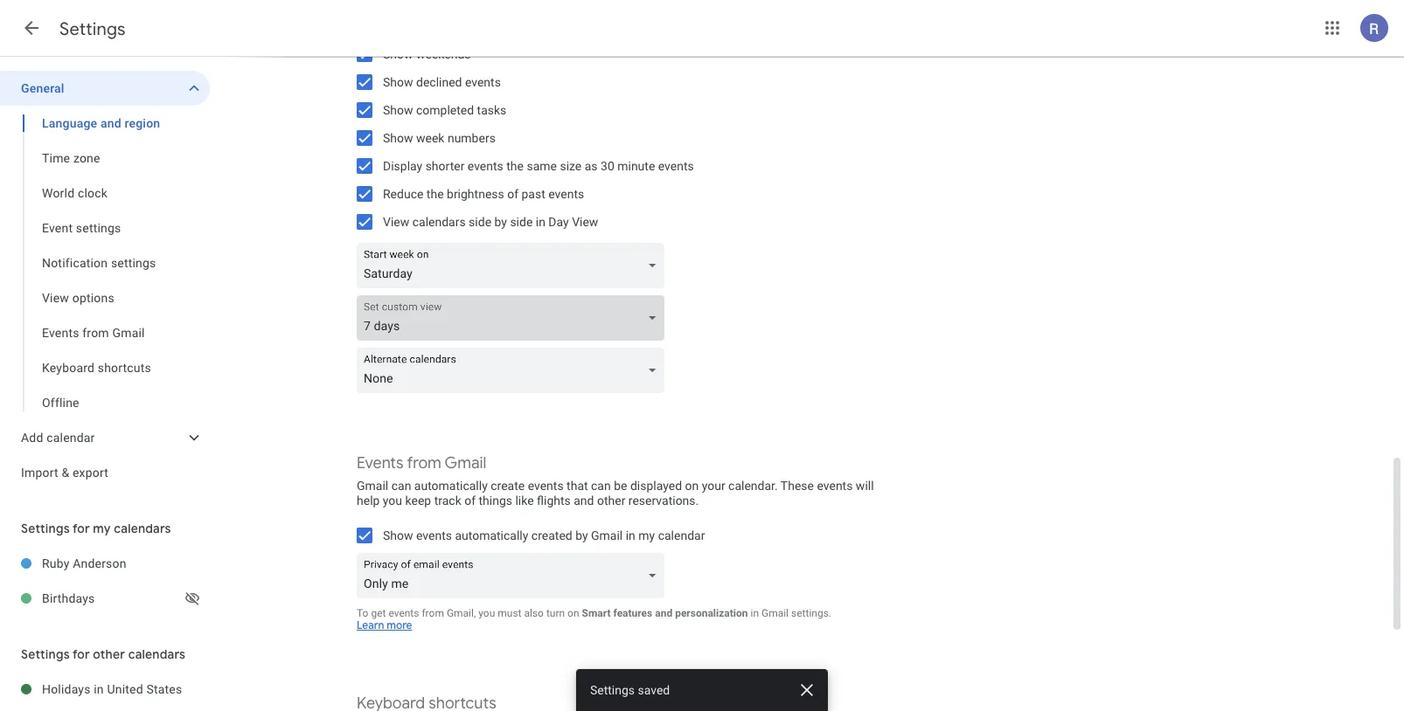 Task type: describe. For each thing, give the bounding box(es) containing it.
and inside events from gmail gmail can automatically create events that can be displayed on your calendar. these events will help you keep track of things like flights and other reservations.
[[574, 494, 594, 508]]

tree containing general
[[0, 71, 210, 491]]

settings for settings for other calendars
[[21, 647, 70, 663]]

declined
[[416, 75, 462, 89]]

more
[[387, 620, 412, 633]]

other inside events from gmail gmail can automatically create events that can be displayed on your calendar. these events will help you keep track of things like flights and other reservations.
[[597, 494, 626, 508]]

gmail inside to get events from gmail, you must also turn on smart features and personalization in gmail settings. learn more
[[762, 607, 789, 620]]

automatically inside events from gmail gmail can automatically create events that can be displayed on your calendar. these events will help you keep track of things like flights and other reservations.
[[414, 479, 488, 494]]

world clock
[[42, 186, 108, 200]]

events up the tasks
[[465, 75, 501, 89]]

notification settings
[[42, 256, 156, 270]]

&
[[62, 466, 69, 480]]

settings for settings
[[59, 17, 126, 40]]

show completed tasks
[[383, 103, 507, 117]]

minute
[[618, 159, 655, 173]]

zone
[[73, 151, 100, 165]]

offline
[[42, 396, 79, 410]]

gmail inside group
[[112, 326, 145, 340]]

keyboard
[[42, 361, 95, 375]]

time zone
[[42, 151, 100, 165]]

settings for other calendars
[[21, 647, 185, 663]]

and inside tree
[[101, 116, 121, 130]]

personalization
[[675, 607, 748, 620]]

show weekends
[[383, 47, 471, 61]]

that
[[567, 479, 588, 494]]

settings for settings for my calendars
[[21, 521, 70, 537]]

birthdays link
[[42, 581, 182, 616]]

show for show weekends
[[383, 47, 413, 61]]

your
[[702, 479, 725, 494]]

notification
[[42, 256, 108, 270]]

learn more link
[[357, 620, 412, 633]]

on inside to get events from gmail, you must also turn on smart features and personalization in gmail settings. learn more
[[568, 607, 579, 620]]

0 vertical spatial calendars
[[412, 215, 466, 229]]

week
[[416, 131, 445, 145]]

2 horizontal spatial view
[[572, 215, 598, 229]]

event
[[42, 221, 73, 235]]

learn
[[357, 620, 384, 633]]

gmail left keep at bottom
[[357, 479, 388, 494]]

show for show declined events
[[383, 75, 413, 89]]

add
[[21, 431, 43, 445]]

clock
[[78, 186, 108, 200]]

events for events from gmail
[[42, 326, 79, 340]]

display shorter events the same size as 30 minute events
[[383, 159, 694, 173]]

events down size
[[548, 187, 584, 201]]

to get events from gmail, you must also turn on smart features and personalization in gmail settings. learn more
[[357, 607, 832, 633]]

events right minute
[[658, 159, 694, 173]]

saved
[[638, 683, 670, 698]]

in inside to get events from gmail, you must also turn on smart features and personalization in gmail settings. learn more
[[751, 607, 759, 620]]

help
[[357, 494, 380, 508]]

show for show week numbers
[[383, 131, 413, 145]]

show events automatically created by gmail in my calendar
[[383, 529, 705, 543]]

completed
[[416, 103, 474, 117]]

birthdays tree item
[[0, 581, 210, 616]]

calendar inside tree
[[47, 431, 95, 445]]

brightness
[[447, 187, 504, 201]]

events left will
[[817, 479, 853, 494]]

settings for event settings
[[76, 221, 121, 235]]

group containing language and region
[[0, 106, 210, 421]]

gmail,
[[447, 607, 476, 620]]

view calendars side by side in day view
[[383, 215, 598, 229]]

united
[[107, 682, 143, 697]]

events down track
[[416, 529, 452, 543]]

gmail up track
[[445, 453, 486, 473]]

events inside to get events from gmail, you must also turn on smart features and personalization in gmail settings. learn more
[[389, 607, 419, 620]]

size
[[560, 159, 582, 173]]

0 horizontal spatial my
[[93, 521, 111, 537]]

from inside to get events from gmail, you must also turn on smart features and personalization in gmail settings. learn more
[[422, 607, 444, 620]]

settings for notification settings
[[111, 256, 156, 270]]

event settings
[[42, 221, 121, 235]]

for for other
[[73, 647, 90, 663]]

keep
[[405, 494, 431, 508]]

day
[[549, 215, 569, 229]]

calendar.
[[728, 479, 778, 494]]

events left that at the bottom of the page
[[528, 479, 564, 494]]

view for view calendars side by side in day view
[[383, 215, 409, 229]]

1 horizontal spatial by
[[575, 529, 588, 543]]

shortcuts
[[98, 361, 151, 375]]

settings for my calendars
[[21, 521, 171, 537]]

settings for my calendars tree
[[0, 546, 210, 616]]

events from gmail
[[42, 326, 145, 340]]

as
[[585, 159, 598, 173]]

go back image
[[21, 17, 42, 38]]

birthdays
[[42, 592, 95, 606]]

general tree item
[[0, 71, 210, 106]]

track
[[434, 494, 461, 508]]

turn
[[546, 607, 565, 620]]

create
[[491, 479, 525, 494]]

keyboard shortcuts
[[42, 361, 151, 375]]

1 horizontal spatial of
[[507, 187, 519, 201]]

events from gmail gmail can automatically create events that can be displayed on your calendar. these events will help you keep track of things like flights and other reservations.
[[357, 453, 874, 508]]

reservations.
[[629, 494, 699, 508]]

get
[[371, 607, 386, 620]]

things
[[479, 494, 512, 508]]

language
[[42, 116, 97, 130]]

holidays in united states link
[[42, 672, 210, 707]]

for for my
[[73, 521, 90, 537]]

be
[[614, 479, 627, 494]]

in down the reservations. at the bottom
[[626, 529, 636, 543]]



Task type: vqa. For each thing, say whether or not it's contained in the screenshot.
past
yes



Task type: locate. For each thing, give the bounding box(es) containing it.
holidays
[[42, 682, 91, 697]]

2 side from the left
[[510, 215, 533, 229]]

0 horizontal spatial side
[[469, 215, 491, 229]]

2 for from the top
[[73, 647, 90, 663]]

30
[[601, 159, 614, 173]]

side down past in the left top of the page
[[510, 215, 533, 229]]

from inside group
[[82, 326, 109, 340]]

in left day in the top left of the page
[[536, 215, 546, 229]]

1 vertical spatial the
[[427, 187, 444, 201]]

world
[[42, 186, 75, 200]]

on right turn
[[568, 607, 579, 620]]

past
[[522, 187, 545, 201]]

side down "reduce the brightness of past events"
[[469, 215, 491, 229]]

add calendar
[[21, 431, 95, 445]]

gmail left settings.
[[762, 607, 789, 620]]

0 vertical spatial on
[[685, 479, 699, 494]]

and right the flights
[[574, 494, 594, 508]]

to
[[357, 607, 368, 620]]

from left gmail,
[[422, 607, 444, 620]]

2 can from the left
[[591, 479, 611, 494]]

None field
[[357, 243, 672, 289], [357, 296, 672, 341], [357, 348, 672, 393], [357, 553, 672, 599], [357, 243, 672, 289], [357, 296, 672, 341], [357, 348, 672, 393], [357, 553, 672, 599]]

other up holidays in united states
[[93, 647, 125, 663]]

1 vertical spatial of
[[464, 494, 476, 508]]

display
[[383, 159, 422, 173]]

ruby anderson
[[42, 557, 126, 571]]

view
[[383, 215, 409, 229], [572, 215, 598, 229], [42, 291, 69, 305]]

can right help
[[391, 479, 411, 494]]

from up keyboard shortcuts
[[82, 326, 109, 340]]

0 vertical spatial from
[[82, 326, 109, 340]]

states
[[146, 682, 182, 697]]

automatically down things
[[455, 529, 528, 543]]

can left be
[[591, 479, 611, 494]]

settings saved
[[590, 683, 670, 698]]

1 side from the left
[[469, 215, 491, 229]]

the
[[506, 159, 524, 173], [427, 187, 444, 201]]

general
[[21, 81, 64, 95]]

show left weekends
[[383, 47, 413, 61]]

ruby
[[42, 557, 70, 571]]

gmail up the shortcuts
[[112, 326, 145, 340]]

1 horizontal spatial side
[[510, 215, 533, 229]]

for
[[73, 521, 90, 537], [73, 647, 90, 663]]

events up "reduce the brightness of past events"
[[468, 159, 503, 173]]

0 horizontal spatial calendar
[[47, 431, 95, 445]]

anderson
[[73, 557, 126, 571]]

0 horizontal spatial by
[[494, 215, 507, 229]]

0 horizontal spatial the
[[427, 187, 444, 201]]

1 horizontal spatial can
[[591, 479, 611, 494]]

you right help
[[383, 494, 402, 508]]

flights
[[537, 494, 571, 508]]

of
[[507, 187, 519, 201], [464, 494, 476, 508]]

1 can from the left
[[391, 479, 411, 494]]

1 horizontal spatial on
[[685, 479, 699, 494]]

on left your
[[685, 479, 699, 494]]

from inside events from gmail gmail can automatically create events that can be displayed on your calendar. these events will help you keep track of things like flights and other reservations.
[[407, 453, 441, 473]]

3 show from the top
[[383, 103, 413, 117]]

same
[[527, 159, 557, 173]]

1 horizontal spatial calendar
[[658, 529, 705, 543]]

2 vertical spatial and
[[655, 607, 673, 620]]

numbers
[[448, 131, 496, 145]]

1 horizontal spatial you
[[479, 607, 495, 620]]

view right day in the top left of the page
[[572, 215, 598, 229]]

0 vertical spatial you
[[383, 494, 402, 508]]

0 vertical spatial for
[[73, 521, 90, 537]]

for up ruby anderson
[[73, 521, 90, 537]]

ruby anderson tree item
[[0, 546, 210, 581]]

1 vertical spatial you
[[479, 607, 495, 620]]

view down reduce
[[383, 215, 409, 229]]

settings up options
[[111, 256, 156, 270]]

in inside tree item
[[94, 682, 104, 697]]

0 horizontal spatial you
[[383, 494, 402, 508]]

other right that at the bottom of the page
[[597, 494, 626, 508]]

1 vertical spatial by
[[575, 529, 588, 543]]

0 vertical spatial settings
[[76, 221, 121, 235]]

1 for from the top
[[73, 521, 90, 537]]

show declined events
[[383, 75, 501, 89]]

by
[[494, 215, 507, 229], [575, 529, 588, 543]]

0 vertical spatial automatically
[[414, 479, 488, 494]]

view left options
[[42, 291, 69, 305]]

2 show from the top
[[383, 75, 413, 89]]

calendars for settings for other calendars
[[128, 647, 185, 663]]

export
[[73, 466, 108, 480]]

calendars for settings for my calendars
[[114, 521, 171, 537]]

events inside events from gmail gmail can automatically create events that can be displayed on your calendar. these events will help you keep track of things like flights and other reservations.
[[357, 453, 404, 473]]

these
[[781, 479, 814, 494]]

smart
[[582, 607, 611, 620]]

my up anderson at the left bottom
[[93, 521, 111, 537]]

1 horizontal spatial my
[[639, 529, 655, 543]]

on inside events from gmail gmail can automatically create events that can be displayed on your calendar. these events will help you keep track of things like flights and other reservations.
[[685, 479, 699, 494]]

group
[[0, 106, 210, 421]]

features
[[613, 607, 653, 620]]

settings for settings saved
[[590, 683, 635, 698]]

calendars up ruby anderson tree item at bottom
[[114, 521, 171, 537]]

view inside group
[[42, 291, 69, 305]]

by down "reduce the brightness of past events"
[[494, 215, 507, 229]]

0 vertical spatial events
[[42, 326, 79, 340]]

the left the same
[[506, 159, 524, 173]]

gmail down be
[[591, 529, 623, 543]]

0 horizontal spatial and
[[101, 116, 121, 130]]

show down keep at bottom
[[383, 529, 413, 543]]

events for events from gmail gmail can automatically create events that can be displayed on your calendar. these events will help you keep track of things like flights and other reservations.
[[357, 453, 404, 473]]

0 vertical spatial and
[[101, 116, 121, 130]]

1 show from the top
[[383, 47, 413, 61]]

reduce
[[383, 187, 424, 201]]

from for events from gmail
[[82, 326, 109, 340]]

settings up general "tree item"
[[59, 17, 126, 40]]

events up keyboard
[[42, 326, 79, 340]]

1 horizontal spatial other
[[597, 494, 626, 508]]

view for view options
[[42, 291, 69, 305]]

2 vertical spatial calendars
[[128, 647, 185, 663]]

from up keep at bottom
[[407, 453, 441, 473]]

from for events from gmail gmail can automatically create events that can be displayed on your calendar. these events will help you keep track of things like flights and other reservations.
[[407, 453, 441, 473]]

settings heading
[[59, 17, 126, 40]]

0 horizontal spatial view
[[42, 291, 69, 305]]

0 horizontal spatial events
[[42, 326, 79, 340]]

0 horizontal spatial can
[[391, 479, 411, 494]]

show
[[383, 47, 413, 61], [383, 75, 413, 89], [383, 103, 413, 117], [383, 131, 413, 145], [383, 529, 413, 543]]

of inside events from gmail gmail can automatically create events that can be displayed on your calendar. these events will help you keep track of things like flights and other reservations.
[[464, 494, 476, 508]]

0 vertical spatial calendar
[[47, 431, 95, 445]]

1 vertical spatial events
[[357, 453, 404, 473]]

5 show from the top
[[383, 529, 413, 543]]

1 vertical spatial calendar
[[658, 529, 705, 543]]

will
[[856, 479, 874, 494]]

events right get
[[389, 607, 419, 620]]

calendars down reduce
[[412, 215, 466, 229]]

0 vertical spatial other
[[597, 494, 626, 508]]

show down show weekends
[[383, 75, 413, 89]]

1 vertical spatial automatically
[[455, 529, 528, 543]]

automatically
[[414, 479, 488, 494], [455, 529, 528, 543]]

show left completed
[[383, 103, 413, 117]]

0 horizontal spatial on
[[568, 607, 579, 620]]

of left past in the left top of the page
[[507, 187, 519, 201]]

events
[[42, 326, 79, 340], [357, 453, 404, 473]]

1 horizontal spatial the
[[506, 159, 524, 173]]

settings up "ruby"
[[21, 521, 70, 537]]

2 vertical spatial from
[[422, 607, 444, 620]]

import
[[21, 466, 58, 480]]

4 show from the top
[[383, 131, 413, 145]]

created
[[531, 529, 572, 543]]

tree
[[0, 71, 210, 491]]

show for show events automatically created by gmail in my calendar
[[383, 529, 413, 543]]

0 horizontal spatial other
[[93, 647, 125, 663]]

in right personalization
[[751, 607, 759, 620]]

1 vertical spatial other
[[93, 647, 125, 663]]

import & export
[[21, 466, 108, 480]]

for up holidays
[[73, 647, 90, 663]]

1 horizontal spatial and
[[574, 494, 594, 508]]

displayed
[[630, 479, 682, 494]]

2 horizontal spatial and
[[655, 607, 673, 620]]

reduce the brightness of past events
[[383, 187, 584, 201]]

time
[[42, 151, 70, 165]]

my down the reservations. at the bottom
[[639, 529, 655, 543]]

show up display
[[383, 131, 413, 145]]

tasks
[[477, 103, 507, 117]]

in left united
[[94, 682, 104, 697]]

must
[[498, 607, 522, 620]]

1 vertical spatial for
[[73, 647, 90, 663]]

calendars up states
[[128, 647, 185, 663]]

also
[[524, 607, 544, 620]]

1 horizontal spatial view
[[383, 215, 409, 229]]

and
[[101, 116, 121, 130], [574, 494, 594, 508], [655, 607, 673, 620]]

settings
[[76, 221, 121, 235], [111, 256, 156, 270]]

region
[[125, 116, 160, 130]]

1 vertical spatial and
[[574, 494, 594, 508]]

settings
[[59, 17, 126, 40], [21, 521, 70, 537], [21, 647, 70, 663], [590, 683, 635, 698]]

you inside to get events from gmail, you must also turn on smart features and personalization in gmail settings. learn more
[[479, 607, 495, 620]]

0 vertical spatial of
[[507, 187, 519, 201]]

settings up notification settings
[[76, 221, 121, 235]]

calendars
[[412, 215, 466, 229], [114, 521, 171, 537], [128, 647, 185, 663]]

of right track
[[464, 494, 476, 508]]

settings up holidays
[[21, 647, 70, 663]]

1 vertical spatial from
[[407, 453, 441, 473]]

events inside tree
[[42, 326, 79, 340]]

holidays in united states
[[42, 682, 182, 697]]

view options
[[42, 291, 114, 305]]

shorter
[[426, 159, 465, 173]]

automatically left the create
[[414, 479, 488, 494]]

show for show completed tasks
[[383, 103, 413, 117]]

and left region
[[101, 116, 121, 130]]

and inside to get events from gmail, you must also turn on smart features and personalization in gmail settings. learn more
[[655, 607, 673, 620]]

and right features
[[655, 607, 673, 620]]

language and region
[[42, 116, 160, 130]]

0 vertical spatial by
[[494, 215, 507, 229]]

the down shorter
[[427, 187, 444, 201]]

0 vertical spatial the
[[506, 159, 524, 173]]

1 vertical spatial settings
[[111, 256, 156, 270]]

settings left saved
[[590, 683, 635, 698]]

settings.
[[791, 607, 832, 620]]

1 vertical spatial on
[[568, 607, 579, 620]]

0 horizontal spatial of
[[464, 494, 476, 508]]

show week numbers
[[383, 131, 496, 145]]

holidays in united states tree item
[[0, 672, 210, 707]]

side
[[469, 215, 491, 229], [510, 215, 533, 229]]

1 horizontal spatial events
[[357, 453, 404, 473]]

events up help
[[357, 453, 404, 473]]

you inside events from gmail gmail can automatically create events that can be displayed on your calendar. these events will help you keep track of things like flights and other reservations.
[[383, 494, 402, 508]]

you left must
[[479, 607, 495, 620]]

1 vertical spatial calendars
[[114, 521, 171, 537]]

by right created
[[575, 529, 588, 543]]

other
[[597, 494, 626, 508], [93, 647, 125, 663]]

like
[[515, 494, 534, 508]]

options
[[72, 291, 114, 305]]

calendar down the reservations. at the bottom
[[658, 529, 705, 543]]

on
[[685, 479, 699, 494], [568, 607, 579, 620]]

my
[[93, 521, 111, 537], [639, 529, 655, 543]]

calendar up &
[[47, 431, 95, 445]]

weekends
[[416, 47, 471, 61]]



